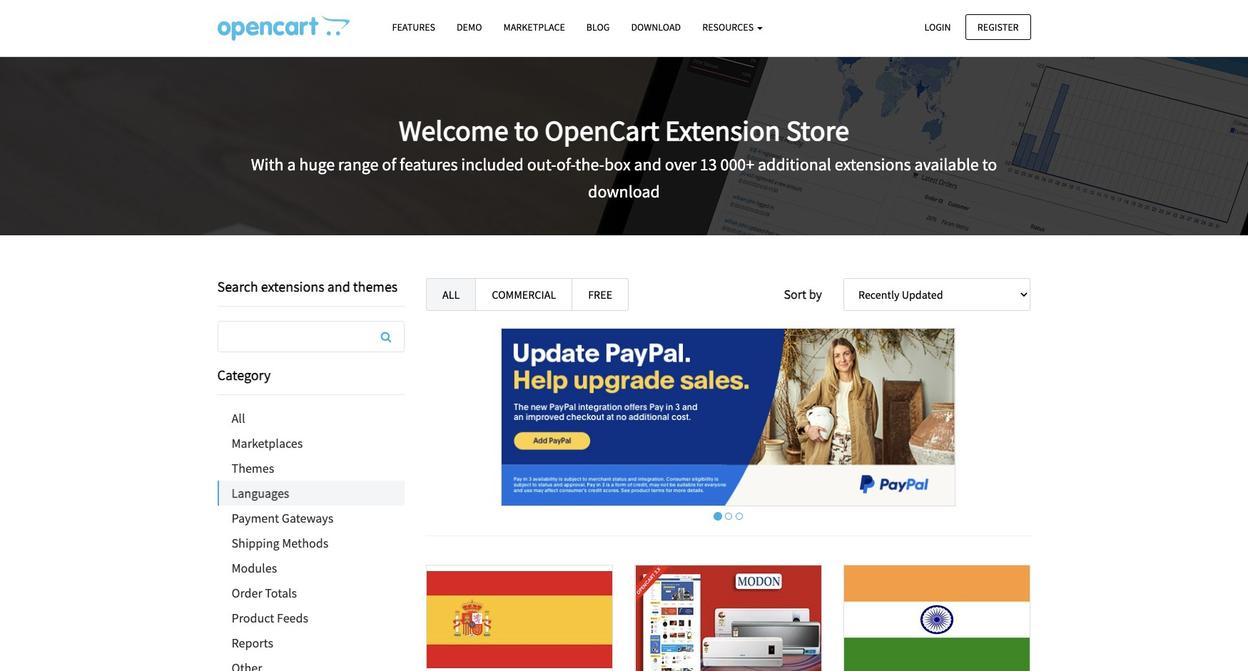 Task type: describe. For each thing, give the bounding box(es) containing it.
download
[[588, 181, 660, 203]]

order totals link
[[217, 581, 405, 606]]

over
[[665, 153, 697, 175]]

gateways
[[282, 511, 334, 527]]

4.x.x.x and 3.x.x.x - opencart en español - spa.. image
[[427, 566, 613, 672]]

marketplace
[[504, 21, 565, 34]]

order
[[232, 585, 263, 602]]

huge
[[299, 153, 335, 175]]

payment
[[232, 511, 279, 527]]

features
[[400, 153, 458, 175]]

login link
[[913, 14, 964, 40]]

payment gateways link
[[217, 506, 405, 531]]

included
[[461, 153, 524, 175]]

themes
[[353, 278, 398, 296]]

commercial
[[492, 288, 556, 302]]

category
[[217, 366, 271, 384]]

modules link
[[217, 556, 405, 581]]

0 horizontal spatial and
[[327, 278, 350, 296]]

welcome to opencart extension store with a huge range of features included out-of-the-box and over 13 000+ additional extensions available to download
[[251, 113, 998, 203]]

download link
[[621, 15, 692, 40]]

product feeds link
[[217, 606, 405, 631]]

all for marketplaces
[[232, 411, 245, 427]]

product
[[232, 610, 274, 627]]

marketplace link
[[493, 15, 576, 40]]

opencart language  extensions image
[[217, 15, 350, 41]]

register
[[978, 20, 1019, 33]]

search extensions and themes
[[217, 278, 398, 296]]

extension
[[666, 113, 781, 148]]

of-
[[557, 153, 576, 175]]

store
[[787, 113, 850, 148]]

opencart
[[545, 113, 660, 148]]

resources
[[703, 21, 756, 34]]

shipping methods link
[[217, 531, 405, 556]]

totals
[[265, 585, 297, 602]]

modon electronics ecommrce opencart website temp.. image
[[636, 566, 822, 672]]

feeds
[[277, 610, 308, 627]]

a
[[287, 153, 296, 175]]

features link
[[382, 15, 446, 40]]

register link
[[966, 14, 1031, 40]]

order totals
[[232, 585, 297, 602]]

search
[[217, 278, 258, 296]]

marketplaces link
[[217, 431, 405, 456]]

features
[[392, 21, 436, 34]]

login
[[925, 20, 951, 33]]

box
[[605, 153, 631, 175]]

sort by
[[784, 286, 823, 303]]

the-
[[576, 153, 605, 175]]

reports link
[[217, 631, 405, 656]]

additional
[[758, 153, 832, 175]]



Task type: vqa. For each thing, say whether or not it's contained in the screenshot.
Search
yes



Task type: locate. For each thing, give the bounding box(es) containing it.
themes
[[232, 461, 274, 477]]

1 horizontal spatial to
[[983, 153, 998, 175]]

free
[[588, 288, 613, 302]]

0 vertical spatial extensions
[[835, 153, 912, 175]]

and left themes
[[327, 278, 350, 296]]

paypal payment gateway image
[[501, 328, 956, 507]]

resources link
[[692, 15, 774, 40]]

0 vertical spatial and
[[634, 153, 662, 175]]

demo
[[457, 21, 482, 34]]

1 horizontal spatial all
[[443, 288, 460, 302]]

welcome
[[399, 113, 509, 148]]

commercial link
[[476, 278, 573, 311]]

blog
[[587, 21, 610, 34]]

all link for marketplaces
[[217, 406, 405, 431]]

extensions inside welcome to opencart extension store with a huge range of features included out-of-the-box and over 13 000+ additional extensions available to download
[[835, 153, 912, 175]]

all for commercial
[[443, 288, 460, 302]]

0 horizontal spatial to
[[514, 113, 539, 148]]

search image
[[381, 331, 392, 343]]

extensions down store
[[835, 153, 912, 175]]

0 vertical spatial to
[[514, 113, 539, 148]]

methods
[[282, 536, 329, 552]]

themes link
[[217, 456, 405, 481]]

languages
[[232, 486, 289, 502]]

1 horizontal spatial extensions
[[835, 153, 912, 175]]

to right available
[[983, 153, 998, 175]]

range
[[338, 153, 379, 175]]

0 horizontal spatial extensions
[[261, 278, 325, 296]]

0 vertical spatial all link
[[426, 278, 476, 311]]

1 horizontal spatial all link
[[426, 278, 476, 311]]

to up out-
[[514, 113, 539, 148]]

and right box
[[634, 153, 662, 175]]

free link
[[572, 278, 629, 311]]

1 vertical spatial all link
[[217, 406, 405, 431]]

13
[[700, 153, 717, 175]]

1 vertical spatial all
[[232, 411, 245, 427]]

0 horizontal spatial all
[[232, 411, 245, 427]]

all
[[443, 288, 460, 302], [232, 411, 245, 427]]

blog link
[[576, 15, 621, 40]]

all link
[[426, 278, 476, 311], [217, 406, 405, 431]]

000+
[[721, 153, 755, 175]]

and inside welcome to opencart extension store with a huge range of features included out-of-the-box and over 13 000+ additional extensions available to download
[[634, 153, 662, 175]]

0 horizontal spatial all link
[[217, 406, 405, 431]]

shipping
[[232, 536, 280, 552]]

demo link
[[446, 15, 493, 40]]

out-
[[527, 153, 557, 175]]

extensions right search at left top
[[261, 278, 325, 296]]

download
[[632, 21, 681, 34]]

1 vertical spatial and
[[327, 278, 350, 296]]

reports
[[232, 635, 273, 652]]

of
[[382, 153, 397, 175]]

to
[[514, 113, 539, 148], [983, 153, 998, 175]]

product feeds
[[232, 610, 308, 627]]

None text field
[[218, 322, 404, 352]]

with
[[251, 153, 284, 175]]

1 vertical spatial extensions
[[261, 278, 325, 296]]

shipping methods
[[232, 536, 329, 552]]

1 vertical spatial to
[[983, 153, 998, 175]]

languages link
[[219, 481, 405, 506]]

sort
[[784, 286, 807, 303]]

by
[[809, 286, 823, 303]]

1 horizontal spatial and
[[634, 153, 662, 175]]

0 vertical spatial all
[[443, 288, 460, 302]]

payment gateways
[[232, 511, 334, 527]]

and
[[634, 153, 662, 175], [327, 278, 350, 296]]

modules
[[232, 561, 277, 577]]

available
[[915, 153, 979, 175]]

marketplaces
[[232, 436, 303, 452]]

all link for commercial
[[426, 278, 476, 311]]

india full pack admin & catalog image
[[845, 566, 1030, 672]]

extensions
[[835, 153, 912, 175], [261, 278, 325, 296]]



